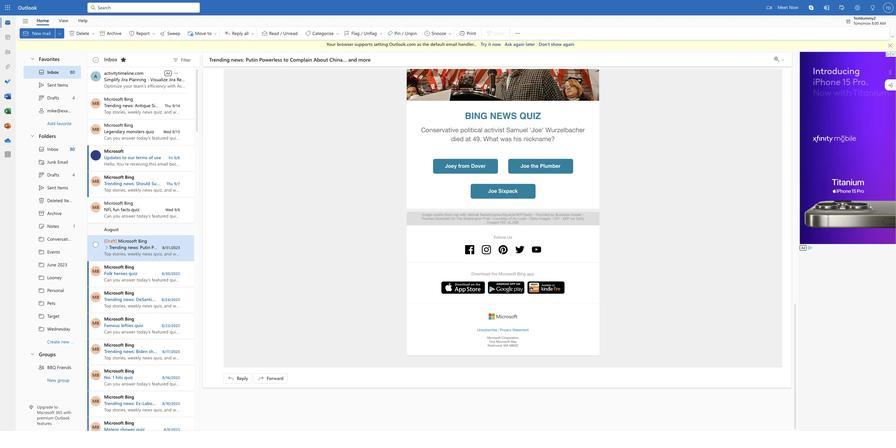 Task type: locate. For each thing, give the bounding box(es) containing it.
show
[[551, 41, 562, 47]]

reply inside  reply
[[237, 376, 248, 382]]

2  button from the left
[[151, 28, 156, 39]]

0 vertical spatial 
[[69, 30, 75, 37]]

0 vertical spatial reply
[[232, 30, 243, 36]]

1 vertical spatial 
[[38, 198, 45, 204]]

 inside dropdown button
[[174, 70, 179, 76]]

 button right delete
[[91, 28, 96, 39]]

select a conversation checkbox left the hits
[[89, 366, 104, 381]]

1 vertical spatial  button
[[27, 130, 38, 142]]

getty left images
[[530, 217, 538, 221]]

 inside " report "
[[152, 32, 156, 36]]

set your advertising preferences image
[[808, 245, 813, 251]]

2 select a conversation checkbox from the top
[[89, 261, 104, 277]]

ex-
[[136, 401, 142, 407]]

8/17/2023
[[162, 349, 180, 354]]

and
[[348, 56, 357, 63], [233, 102, 241, 108], [234, 180, 242, 187], [227, 244, 235, 251], [204, 297, 211, 303], [229, 297, 237, 303], [221, 349, 229, 355], [234, 401, 241, 407]]


[[888, 43, 893, 48]]

thomas
[[422, 217, 434, 221]]

0 horizontal spatial jira
[[121, 76, 128, 82]]

1  button from the top
[[27, 53, 38, 65]]

tree
[[23, 143, 89, 349]]

8:00
[[872, 21, 879, 26]]

inbox down favorites tree item
[[47, 69, 59, 75]]

 drafts for first  tree item from the top
[[38, 95, 59, 101]]

putin down all
[[246, 56, 258, 63]]

1 vertical spatial 
[[174, 70, 179, 76]]

 left groups
[[30, 352, 35, 357]]

0 vertical spatial thu
[[165, 103, 171, 108]]

1 vertical spatial sent
[[47, 185, 56, 191]]

items for 2nd the  tree item from the bottom
[[57, 82, 68, 88]]

0 vertical spatial archive
[[107, 30, 122, 36]]

3 mb from the top
[[92, 178, 99, 184]]

[draft] microsoft bing
[[104, 238, 147, 244]]

1  button from the left
[[55, 28, 64, 39]]

2 / from the left
[[361, 30, 363, 36]]

microsoft bing image inside select a conversation checkbox
[[91, 318, 101, 329]]

1 vertical spatial drafts
[[47, 172, 59, 178]]

0 horizontal spatial again
[[514, 41, 525, 47]]

disappears,
[[155, 297, 179, 303]]

80 left a
[[70, 69, 75, 75]]

 wednesday
[[38, 326, 70, 333]]

0 horizontal spatial  archive
[[38, 210, 62, 217]]

1 horizontal spatial getty
[[576, 217, 585, 221]]

thu for sewing
[[165, 103, 171, 108]]

 for  conversation history
[[38, 236, 45, 243]]

news: down [draft] microsoft bing
[[128, 244, 139, 251]]

microsoft bing for nfl fun facts quiz
[[104, 200, 133, 206]]

sewing
[[166, 102, 180, 108]]

1 select a conversation checkbox from the top
[[89, 171, 104, 187]]

fri
[[169, 155, 173, 160]]

0 horizontal spatial china…
[[211, 244, 226, 251]]

0 horizontal spatial 1
[[73, 223, 75, 230]]

microsoft bing image for famous lefties quiz
[[91, 318, 101, 329]]

 inside ' delete '
[[69, 30, 75, 37]]


[[855, 5, 861, 10]]

 button for 
[[55, 28, 64, 39]]

7 mb from the top
[[92, 320, 99, 326]]

powerpoint image
[[5, 123, 11, 130]]

0 vertical spatial  sent items
[[38, 82, 68, 88]]

8  from the top
[[38, 326, 45, 333]]

his
[[514, 135, 522, 143]]

1  drafts from the top
[[38, 95, 59, 101]]

2  tree item from the top
[[23, 169, 81, 181]]

 print
[[459, 30, 476, 37]]

wed 9/6
[[165, 207, 180, 212]]

4 select a conversation checkbox from the top
[[89, 288, 104, 303]]


[[172, 57, 179, 63]]

1 vertical spatial putin
[[140, 244, 150, 251]]

android image
[[488, 282, 525, 294]]

2 vertical spatial the
[[492, 272, 498, 277]]

2 4 from the top
[[72, 172, 75, 178]]

joe left sixpack
[[488, 189, 497, 194]]

4  from the top
[[38, 275, 45, 281]]

1 vertical spatial 
[[38, 172, 45, 178]]

news: for should
[[123, 180, 135, 187]]

simplify jira planning - visualize jira resources
[[104, 76, 197, 82]]

getty right via
[[576, 217, 585, 221]]

5 microsoft bing image from the top
[[91, 370, 101, 381]]

 archive up  notes
[[38, 210, 62, 217]]

 conversation history
[[38, 236, 89, 243]]

create new folder tree item
[[23, 336, 82, 349]]

Search field
[[97, 4, 196, 11]]

 left  dropdown button
[[93, 242, 99, 248]]

 drafts inside 'favorites' tree
[[38, 95, 59, 101]]

0 vertical spatial select a conversation checkbox
[[89, 171, 104, 187]]

1 horizontal spatial about
[[314, 56, 328, 63]]

1 vertical spatial 
[[38, 210, 45, 217]]

1 up history
[[73, 223, 75, 230]]

 button right mail
[[55, 28, 64, 39]]

 tree item down junk
[[23, 169, 81, 181]]


[[891, 35, 895, 38]]

reply inside  reply all 
[[232, 30, 243, 36]]

 tree item down events
[[23, 259, 81, 271]]

4 inside 'favorites' tree
[[72, 95, 75, 101]]

quiz for lefties
[[135, 323, 143, 329]]


[[344, 30, 350, 37]]

 button for folders
[[27, 130, 38, 142]]

wed for nfl fun facts quiz
[[165, 207, 173, 212]]

 button right all
[[250, 28, 255, 39]]

2 select a conversation checkbox from the top
[[89, 198, 104, 213]]

sent inside tree
[[47, 185, 56, 191]]

0 vertical spatial  tree item
[[23, 91, 81, 104]]

1 horizontal spatial complain
[[290, 56, 312, 63]]

machine
[[181, 102, 198, 108]]

2  from the top
[[38, 146, 45, 153]]

 sent items inside tree
[[38, 185, 68, 191]]

 inside tree
[[38, 172, 45, 178]]

instagram image
[[480, 243, 493, 257]]

1 inside '' tree item
[[73, 223, 75, 230]]

select a conversation checkbox right the folder
[[89, 340, 104, 355]]

mb for trending news: antique singer sewing machine values & what… and more
[[92, 100, 99, 106]]

trending down updates
[[104, 180, 122, 187]]

challenges…
[[195, 349, 220, 355]]

the for joe the plumber
[[531, 164, 539, 169]]

 inside  categorize 
[[336, 32, 340, 36]]

items right deleted
[[64, 198, 75, 204]]

1
[[73, 223, 75, 230], [113, 375, 114, 381]]

1  inbox from the top
[[38, 69, 59, 75]]

1 microsoft bing image from the top
[[91, 176, 101, 187]]

 button for 
[[250, 28, 255, 39]]

inbox up  junk email
[[47, 146, 58, 152]]

 for  wednesday
[[38, 326, 45, 333]]

us
[[507, 235, 512, 240]]

 for second  tree item from the top
[[38, 172, 45, 178]]

6  tree item from the top
[[23, 297, 81, 310]]

80 inside 'favorites' tree
[[70, 69, 75, 75]]

select a conversation checkbox for trending news: antique singer sewing machine values & what… and more
[[89, 93, 104, 108]]

1 microsoft bing from the top
[[104, 96, 133, 102]]

1 horizontal spatial jira
[[169, 76, 176, 82]]

events
[[47, 249, 60, 255]]

news: down  reply all 
[[231, 56, 244, 63]]

5 select a conversation checkbox from the top
[[89, 418, 104, 432]]

 for  dropdown button
[[174, 70, 179, 76]]

to right 'upgrade'
[[54, 405, 58, 410]]

1 horizontal spatial 
[[99, 30, 106, 37]]

 right 
[[781, 58, 785, 62]]

of inside message list list box
[[149, 154, 153, 161]]

to up 8/30/2023
[[172, 244, 176, 251]]

1 vertical spatial outlook
[[55, 416, 70, 421]]

1 vertical spatial  sent items
[[38, 185, 68, 191]]

 tree item
[[23, 233, 89, 246], [23, 246, 81, 259], [23, 259, 81, 271], [23, 271, 81, 284], [23, 284, 81, 297], [23, 297, 81, 310], [23, 310, 81, 323], [23, 323, 81, 336]]

10 microsoft bing from the top
[[104, 394, 134, 400]]

9 microsoft bing from the top
[[104, 368, 134, 374]]

sent down favorites tree item
[[47, 82, 56, 88]]

 inside groups tree item
[[30, 352, 35, 357]]

3  button from the top
[[27, 349, 38, 360]]

 button left ''
[[151, 28, 156, 39]]


[[387, 30, 393, 37]]

news: left antique
[[123, 102, 134, 108]]

 tree item
[[23, 91, 81, 104], [23, 169, 81, 181]]

lefties
[[121, 323, 133, 329]]

microsoft bing image
[[91, 98, 101, 108], [91, 124, 101, 135], [91, 318, 101, 329], [91, 344, 101, 355], [91, 370, 101, 381], [91, 396, 101, 407]]

to right move
[[207, 30, 212, 36]]

microsoft bing for trending news: antique singer sewing machine values & what… and more
[[104, 96, 133, 102]]

trending for trending news: should supreme court disqualify trump from… and more
[[104, 180, 122, 187]]

items up  deleted items
[[57, 185, 68, 191]]

inbox heading
[[104, 53, 129, 67]]

 for  deleted items
[[38, 198, 45, 204]]

1  from the top
[[38, 82, 45, 88]]

tree containing 
[[23, 143, 89, 349]]

 sent items
[[38, 82, 68, 88], [38, 185, 68, 191]]

1 horizontal spatial 1
[[113, 375, 114, 381]]

2 vertical spatial items
[[64, 198, 75, 204]]

drafts inside 'favorites' tree
[[47, 95, 59, 101]]

 flag / unflag 
[[344, 30, 383, 37]]

4 microsoft bing image from the top
[[91, 292, 101, 303]]

groups tree item
[[23, 349, 81, 361]]

Select a conversation checkbox
[[89, 340, 104, 355], [89, 366, 104, 381], [89, 392, 104, 407]]

1 horizontal spatial the
[[492, 272, 498, 277]]

again right the show
[[563, 41, 574, 47]]

download the microsoft bing app
[[472, 272, 534, 277]]

2  drafts from the top
[[38, 172, 59, 178]]

of left use
[[149, 154, 153, 161]]

0 vertical spatial 
[[38, 69, 45, 75]]

 left pets
[[38, 300, 45, 307]]

bing news quiz application
[[0, 0, 897, 432]]

 right all
[[251, 32, 255, 36]]

0 vertical spatial drafts
[[47, 95, 59, 101]]

of inside image credits (from top left): mikhail tereshchenko/sputnik/afp/getty • provided by business insider • thomas simonetti for the washington post • courtesy of avi loeb • getty images • upi • afp via getty images/ted aljibe
[[509, 217, 512, 221]]

 up  at the left top of page
[[38, 146, 45, 153]]

1 vertical spatial china…
[[211, 244, 226, 251]]

2 microsoft bing image from the top
[[91, 124, 101, 135]]

items up  mike@example.com
[[57, 82, 68, 88]]


[[22, 18, 29, 25]]

mail image
[[5, 20, 11, 26]]

legendary monsters quiz
[[104, 128, 154, 135]]

the inside 'joe the plumber' link
[[531, 164, 539, 169]]

ad left set your advertising preferences icon
[[802, 246, 806, 250]]

80 down folders tree item at the top left of the page
[[70, 146, 75, 152]]

2  tree item from the top
[[23, 143, 81, 156]]

0 vertical spatial about
[[314, 56, 328, 63]]

0 vertical spatial 
[[38, 82, 45, 88]]

 left 
[[379, 32, 383, 36]]

1 vertical spatial of
[[509, 217, 512, 221]]

Select a conversation checkbox
[[89, 171, 104, 187], [89, 314, 104, 329]]

add
[[47, 121, 55, 127]]

powerless down read
[[259, 56, 282, 63]]

 inside  tree item
[[38, 198, 45, 204]]

 down favorites
[[38, 69, 45, 75]]

1 jira from the left
[[121, 76, 128, 82]]

4 up the mike@example.com
[[72, 95, 75, 101]]

2  tree item from the top
[[23, 181, 81, 194]]

-
[[148, 76, 149, 82]]

archive left  on the top
[[107, 30, 122, 36]]

kindle fire image
[[527, 282, 565, 294]]

mb for legendary monsters quiz
[[92, 126, 99, 132]]

5 microsoft bing image from the top
[[91, 423, 101, 432]]

 left delete
[[69, 30, 75, 37]]

3 microsoft bing from the top
[[104, 174, 134, 180]]

0 vertical spatial outlook
[[18, 4, 37, 11]]

0 vertical spatial inbox
[[104, 56, 117, 63]]

1 horizontal spatial  button
[[151, 28, 156, 39]]

microsoft bing image for nfl fun facts quiz
[[91, 202, 101, 213]]

0 vertical spatial the
[[423, 41, 429, 47]]

5  tree item from the top
[[23, 284, 81, 297]]

drafts up  tree item
[[47, 95, 59, 101]]

6 mb from the top
[[92, 294, 99, 300]]

microsoft bing image for trending news: ex-labor secretary robert reich answers the… and more
[[91, 396, 101, 407]]


[[69, 30, 75, 37], [38, 198, 45, 204]]

word image
[[5, 94, 11, 100]]

 tree item down favorites tree item
[[23, 79, 81, 91]]

3 select a conversation checkbox from the top
[[89, 235, 104, 249]]

1 horizontal spatial  button
[[250, 28, 255, 39]]

image credits (from top left): mikhail tereshchenko/sputnik/afp/getty • provided by business insider • thomas simonetti for the washington post • courtesy of avi loeb • getty images • upi • afp via getty images/ted aljibe
[[422, 213, 585, 225]]

at
[[466, 135, 471, 143]]

2  tree item from the top
[[23, 246, 81, 259]]

 left events
[[38, 249, 45, 255]]

 down 
[[38, 236, 45, 243]]

news: for desantis
[[123, 297, 135, 303]]

microsoft bing for no. 1 hits quiz
[[104, 368, 134, 374]]

1 vertical spatial 
[[93, 242, 99, 248]]

6 microsoft bing image from the top
[[91, 396, 101, 407]]

trending down 
[[209, 56, 230, 63]]

• right upi
[[561, 217, 562, 221]]

your
[[327, 41, 336, 47]]

complain inside message list list box
[[178, 244, 197, 251]]

 trending news: putin powerless to complain about china… and more
[[104, 244, 246, 251]]

 up the  pets
[[38, 288, 45, 294]]

0 vertical spatial select a conversation checkbox
[[89, 119, 104, 135]]

 archive inside  tree item
[[38, 210, 62, 217]]

1 right no.
[[113, 375, 114, 381]]

0 vertical spatial select a conversation checkbox
[[89, 340, 104, 355]]

tab list containing home
[[32, 15, 93, 25]]

 button for 
[[151, 28, 156, 39]]

2 drafts from the top
[[47, 172, 59, 178]]

0 vertical spatial  archive
[[99, 30, 122, 37]]

1 vertical spatial items
[[57, 185, 68, 191]]

2 select a conversation checkbox from the top
[[89, 366, 104, 381]]

select a conversation checkbox down no.
[[89, 392, 104, 407]]

2  sent items from the top
[[38, 185, 68, 191]]

view button
[[54, 15, 73, 25]]

1 vertical spatial select a conversation checkbox
[[89, 314, 104, 329]]

trending news: antique singer sewing machine values & what… and more
[[104, 102, 252, 108]]

items inside  deleted items
[[64, 198, 75, 204]]

mb for folk heroes quiz
[[92, 268, 99, 274]]

 left target
[[38, 313, 45, 320]]

1 vertical spatial archive
[[47, 211, 62, 217]]

facebook image
[[463, 243, 477, 257]]

 drafts up  tree item
[[38, 95, 59, 101]]

inbox inside inbox 
[[104, 56, 117, 63]]

microsoft bing for trending news: desantis disappears, vivek rises and woke… and more
[[104, 290, 134, 296]]

 tree item
[[23, 104, 87, 117]]

1 select a conversation checkbox from the top
[[89, 340, 104, 355]]


[[258, 376, 264, 382]]

8  tree item from the top
[[23, 323, 81, 336]]

5 microsoft bing from the top
[[104, 264, 134, 270]]

sent up  tree item
[[47, 185, 56, 191]]

Select a conversation checkbox
[[89, 119, 104, 135], [89, 261, 104, 277]]

1 horizontal spatial new
[[47, 378, 56, 384]]

 button inside folders tree item
[[27, 130, 38, 142]]

11 mb from the top
[[92, 424, 99, 431]]

1  from the top
[[38, 236, 45, 243]]

complain
[[290, 56, 312, 63], [178, 244, 197, 251]]

favorites
[[39, 55, 60, 62]]

8 mb from the top
[[92, 346, 99, 352]]

/ for 
[[280, 30, 282, 36]]

1  sent items from the top
[[38, 82, 68, 88]]

 drafts for second  tree item from the top
[[38, 172, 59, 178]]

0 horizontal spatial putin
[[140, 244, 150, 251]]


[[38, 108, 45, 114]]

1 vertical spatial  drafts
[[38, 172, 59, 178]]

joe left plumber
[[521, 164, 530, 169]]

1 vertical spatial joe
[[488, 189, 497, 194]]

unpin
[[405, 30, 417, 36]]

2 horizontal spatial the
[[531, 164, 539, 169]]

0 vertical spatial joe
[[521, 164, 530, 169]]

microsoft image
[[91, 150, 101, 161]]

mb
[[92, 100, 99, 106], [92, 126, 99, 132], [92, 178, 99, 184], [92, 204, 99, 210], [92, 268, 99, 274], [92, 294, 99, 300], [92, 320, 99, 326], [92, 346, 99, 352], [92, 372, 99, 378], [92, 398, 99, 405], [92, 424, 99, 431]]

 inside  reply all 
[[251, 32, 255, 36]]

microsoft bing image
[[91, 176, 101, 187], [91, 202, 101, 213], [91, 266, 101, 277], [91, 292, 101, 303], [91, 423, 101, 432]]

tags group
[[258, 27, 453, 40]]

1 horizontal spatial china…
[[330, 56, 347, 63]]

5  from the top
[[38, 288, 45, 294]]

4 for first  tree item from the top
[[72, 95, 75, 101]]

1 vertical spatial powerless
[[152, 244, 171, 251]]

microsoft bing for trending news: biden shouts during speech, challenges… and more
[[104, 342, 134, 348]]

4 microsoft bing image from the top
[[91, 344, 101, 355]]

items for first the  tree item from the bottom
[[57, 185, 68, 191]]

1 vertical spatial  tree item
[[23, 169, 81, 181]]

archive inside  tree item
[[47, 211, 62, 217]]

 tree item down june
[[23, 271, 81, 284]]

drafts
[[47, 95, 59, 101], [47, 172, 59, 178]]

 button
[[104, 245, 109, 250]]

 pets
[[38, 300, 55, 307]]

3 microsoft bing image from the top
[[91, 266, 101, 277]]

1  button from the left
[[91, 28, 96, 39]]

9 mb from the top
[[92, 372, 99, 378]]

2  from the top
[[38, 249, 45, 255]]

 tree item down pets
[[23, 310, 81, 323]]

0 vertical spatial items
[[57, 82, 68, 88]]

select a conversation checkbox for folk heroes quiz
[[89, 261, 104, 277]]

select a conversation checkbox down the microsoft image
[[89, 171, 104, 187]]

microsoft bing for legendary monsters quiz
[[104, 122, 133, 128]]

0 vertical spatial  drafts
[[38, 95, 59, 101]]

1 vertical spatial 
[[38, 185, 45, 191]]

app
[[527, 272, 534, 277]]

1 vertical spatial 4
[[72, 172, 75, 178]]

 tree item
[[23, 207, 81, 220]]

1  from the top
[[38, 95, 45, 101]]

4 inside tree
[[72, 172, 75, 178]]

/ inside  flag / unflag 
[[361, 30, 363, 36]]

 mike@example.com
[[38, 108, 87, 114]]

tab list
[[32, 15, 93, 25]]

outlook inside upgrade to microsoft 365 with premium outlook features
[[55, 416, 70, 421]]

2 vertical spatial select a conversation checkbox
[[89, 392, 104, 407]]

1 sent from the top
[[47, 82, 56, 88]]

/ for 
[[361, 30, 363, 36]]

upi
[[554, 217, 560, 221]]

microsoft bing for trending news: ex-labor secretary robert reich answers the… and more
[[104, 394, 134, 400]]

 for  target
[[38, 313, 45, 320]]

 inside 'favorites' tree
[[38, 95, 45, 101]]

1 4 from the top
[[72, 95, 75, 101]]

6  from the top
[[38, 300, 45, 307]]

2 vertical spatial  button
[[27, 349, 38, 360]]

to down unread
[[284, 56, 289, 63]]

6 microsoft bing from the top
[[104, 290, 134, 296]]

 button inside groups tree item
[[27, 349, 38, 360]]

outlook link
[[18, 0, 37, 15]]

1 horizontal spatial archive
[[107, 30, 122, 36]]

1 vertical spatial inbox
[[47, 69, 59, 75]]

 tree item down the  personal
[[23, 297, 81, 310]]

1 horizontal spatial of
[[509, 217, 512, 221]]

0 horizontal spatial archive
[[47, 211, 62, 217]]

 tree item
[[23, 361, 81, 374]]

microsoft bing image for legendary monsters quiz
[[91, 124, 101, 135]]

0 vertical spatial china…
[[330, 56, 347, 63]]

sweep
[[167, 30, 180, 36]]

select a conversation checkbox for legendary monsters quiz
[[89, 119, 104, 135]]

1 horizontal spatial putin
[[246, 56, 258, 63]]

the right download
[[492, 272, 498, 277]]

 tree item down target
[[23, 323, 81, 336]]

reply right ""
[[237, 376, 248, 382]]

1 vertical spatial wed
[[165, 207, 173, 212]]

3  from the top
[[38, 262, 45, 268]]

0 horizontal spatial 
[[38, 210, 45, 217]]

2 horizontal spatial /
[[402, 30, 404, 36]]

wednesday
[[47, 326, 70, 332]]

2 microsoft bing from the top
[[104, 122, 133, 128]]

 left favorites
[[30, 56, 35, 61]]

thu for court
[[167, 181, 173, 186]]

/ inside  read / unread
[[280, 30, 282, 36]]

5 mb from the top
[[92, 268, 99, 274]]

 left 
[[214, 32, 217, 36]]

3 microsoft bing image from the top
[[91, 318, 101, 329]]


[[38, 69, 45, 75], [38, 146, 45, 153]]


[[38, 159, 45, 165]]

microsoft bing image for trending news: desantis disappears, vivek rises and woke… and more
[[91, 292, 101, 303]]

 for  events
[[38, 249, 45, 255]]

about
[[314, 56, 328, 63], [198, 244, 210, 251]]

 tree item
[[23, 156, 81, 169]]

0 horizontal spatial 
[[174, 70, 179, 76]]

select a conversation checkbox left lefties
[[89, 314, 104, 329]]

1 getty from the left
[[530, 217, 538, 221]]

1 microsoft bing image from the top
[[91, 98, 101, 108]]

inbox inside 'favorites' tree
[[47, 69, 59, 75]]

0 vertical spatial wed
[[163, 129, 171, 134]]

4 microsoft bing from the top
[[104, 200, 133, 206]]

 sent items down favorites tree item
[[38, 82, 68, 88]]

3  tree item from the top
[[23, 259, 81, 271]]

0 vertical spatial 
[[93, 57, 99, 63]]

1  from the top
[[93, 57, 99, 63]]

news:
[[231, 56, 244, 63], [123, 102, 134, 108], [123, 180, 135, 187], [128, 244, 139, 251], [123, 297, 135, 303], [123, 349, 135, 355], [123, 401, 135, 407]]

 tree item up june
[[23, 246, 81, 259]]

folder
[[71, 339, 82, 345]]

mikhail
[[468, 213, 479, 217]]

courtesy
[[494, 217, 508, 221]]

 up a
[[93, 57, 99, 63]]

2 sent from the top
[[47, 185, 56, 191]]

bing for famous lefties quiz
[[125, 316, 134, 322]]

1  from the top
[[38, 69, 45, 75]]

1 select a conversation checkbox from the top
[[89, 119, 104, 135]]

0 horizontal spatial joe
[[488, 189, 497, 194]]

items inside 'favorites' tree
[[57, 82, 68, 88]]

the…
[[221, 401, 232, 407]]

0 vertical spatial of
[[149, 154, 153, 161]]

1 vertical spatial 1
[[113, 375, 114, 381]]

calendar image
[[5, 34, 11, 41]]

 drafts
[[38, 95, 59, 101], [38, 172, 59, 178]]

10 mb from the top
[[92, 398, 99, 405]]

3 select a conversation checkbox from the top
[[89, 392, 104, 407]]

 tree item up deleted
[[23, 181, 81, 194]]

favorites tree
[[23, 50, 87, 130]]

0 vertical spatial 
[[38, 95, 45, 101]]

0 horizontal spatial outlook
[[18, 4, 37, 11]]

microsoft bing image inside select a conversation checkbox
[[91, 176, 101, 187]]

news: for putin
[[231, 56, 244, 63]]

 tree item up junk
[[23, 143, 81, 156]]

4 mb from the top
[[92, 204, 99, 210]]

pinterest image
[[496, 243, 510, 257]]

thu left 9/14 on the left top
[[165, 103, 171, 108]]

trending left ex-
[[104, 401, 122, 407]]

putin down august heading
[[140, 244, 150, 251]]

2 again from the left
[[563, 41, 574, 47]]

0 vertical spatial 
[[515, 30, 521, 37]]

1 horizontal spatial powerless
[[259, 56, 282, 63]]

joe the plumber link
[[509, 160, 573, 173]]

select a conversation checkbox for trending news: should supreme court disqualify trump from… and more
[[89, 171, 104, 187]]

youtube image
[[530, 243, 543, 257]]

files image
[[5, 64, 11, 70]]

again inside don't show again button
[[563, 41, 574, 47]]

1 drafts from the top
[[47, 95, 59, 101]]

2  from the top
[[93, 242, 99, 248]]

1 vertical spatial select a conversation checkbox
[[89, 261, 104, 277]]

complain down 
[[290, 56, 312, 63]]

facts
[[121, 207, 130, 213]]

 tree item
[[23, 66, 81, 79], [23, 143, 81, 156]]

1 select a conversation checkbox from the top
[[89, 93, 104, 108]]

select a conversation checkbox up m checkbox
[[89, 119, 104, 135]]

 inbox down favorites
[[38, 69, 59, 75]]

3  button from the left
[[379, 28, 384, 39]]

1 / from the left
[[280, 30, 282, 36]]

news: left biden on the left of page
[[123, 349, 135, 355]]

 tree item up events
[[23, 233, 89, 246]]

1 vertical spatial select a conversation checkbox
[[89, 366, 104, 381]]

 for first  tree item from the top
[[38, 95, 45, 101]]

 button inside 'move & delete' group
[[91, 28, 96, 39]]

 button inside favorites tree item
[[27, 53, 38, 65]]

vivek
[[180, 297, 191, 303]]

create
[[47, 339, 60, 345]]

1 vertical spatial thu
[[167, 181, 173, 186]]

new left the "group"
[[47, 378, 56, 384]]

0 horizontal spatial 
[[38, 198, 45, 204]]

7 microsoft bing from the top
[[104, 316, 134, 322]]

Select a conversation checkbox
[[89, 93, 104, 108], [89, 198, 104, 213], [89, 235, 104, 249], [89, 288, 104, 303], [89, 418, 104, 432]]

1 vertical spatial 
[[38, 146, 45, 153]]

supports
[[355, 41, 373, 47]]

inbox 
[[104, 56, 127, 63]]

0 vertical spatial 1
[[73, 223, 75, 230]]

1 horizontal spatial  archive
[[99, 30, 122, 37]]

2 mb from the top
[[92, 126, 99, 132]]

2 jira from the left
[[169, 76, 176, 82]]

 left june
[[38, 262, 45, 268]]

joe for joe the plumber
[[521, 164, 530, 169]]

 tree item up  mike@example.com
[[23, 91, 81, 104]]

supreme
[[152, 180, 170, 187]]

 tree item
[[23, 79, 81, 91], [23, 181, 81, 194]]

• left provided
[[534, 213, 535, 217]]

to do image
[[5, 79, 11, 85]]

drafts inside tree
[[47, 172, 59, 178]]

0 horizontal spatial /
[[280, 30, 282, 36]]

 inside popup button
[[515, 30, 521, 37]]

1  tree item from the top
[[23, 91, 81, 104]]

 button inside the tags group
[[379, 28, 384, 39]]

sent inside 'favorites' tree
[[47, 82, 56, 88]]

/ for 
[[402, 30, 404, 36]]

2  button from the left
[[250, 28, 255, 39]]

quiz right heroes
[[129, 270, 137, 277]]

2 microsoft bing image from the top
[[91, 202, 101, 213]]

1 mb from the top
[[92, 100, 99, 106]]

people image
[[5, 49, 11, 56]]

1 horizontal spatial /
[[361, 30, 363, 36]]

1 vertical spatial new
[[47, 378, 56, 384]]

our
[[128, 154, 135, 161]]

activitytimeline.com image
[[90, 71, 101, 81]]

1 again from the left
[[514, 41, 525, 47]]

1 vertical spatial  archive
[[38, 210, 62, 217]]

 drafts inside tree
[[38, 172, 59, 178]]

jira down activitytimeline.com
[[121, 76, 128, 82]]

joe for joe sixpack
[[488, 189, 497, 194]]


[[825, 5, 830, 10]]

plumber
[[540, 164, 561, 169]]

0 horizontal spatial powerless
[[152, 244, 171, 251]]

2 80 from the top
[[70, 146, 75, 152]]

0 vertical spatial new
[[32, 30, 41, 36]]

heroes
[[114, 270, 128, 277]]

trending down the famous
[[104, 349, 122, 355]]

fun
[[113, 207, 120, 213]]

/ inside the  pin / unpin
[[402, 30, 404, 36]]

2  from the top
[[38, 172, 45, 178]]

 inbox up junk
[[38, 146, 58, 153]]

8 microsoft bing from the top
[[104, 342, 134, 348]]

 drafts down junk
[[38, 172, 59, 178]]

 down  at the left top of page
[[38, 172, 45, 178]]

trending up the famous
[[104, 297, 122, 303]]

2  from the top
[[38, 185, 45, 191]]

quiz right lefties
[[135, 323, 143, 329]]

news: left desantis
[[123, 297, 135, 303]]

post
[[483, 217, 490, 221]]

4  tree item from the top
[[23, 271, 81, 284]]



Task type: vqa. For each thing, say whether or not it's contained in the screenshot.


Task type: describe. For each thing, give the bounding box(es) containing it.
'joe'
[[530, 126, 544, 134]]

joe sixpack
[[488, 189, 518, 194]]

2 getty from the left
[[576, 217, 585, 221]]

 inside select all messages checkbox
[[93, 57, 99, 63]]

0 vertical spatial complain
[[290, 56, 312, 63]]

woke…
[[213, 297, 228, 303]]

 button
[[118, 54, 129, 65]]

microsoft bing image for trending news: antique singer sewing machine values & what… and more
[[91, 98, 101, 108]]

quiz right the hits
[[124, 375, 133, 381]]

 for  delete 
[[69, 30, 75, 37]]

top
[[454, 213, 459, 217]]

trending for trending news: ex-labor secretary robert reich answers the… and more
[[104, 401, 122, 407]]

news trivia image
[[407, 30, 600, 101]]

td image
[[884, 3, 894, 13]]

Select all messages checkbox
[[91, 55, 100, 64]]


[[90, 5, 96, 11]]

 looney
[[38, 275, 62, 281]]

• right insider at the right of page
[[583, 213, 584, 217]]

microsoft bing image for trending news: should supreme court disqualify trump from… and more
[[91, 176, 101, 187]]

use
[[154, 154, 161, 161]]

1  tree item from the top
[[23, 79, 81, 91]]

 inside tree
[[38, 185, 45, 191]]

business
[[556, 213, 570, 217]]


[[840, 5, 845, 10]]

premium features image
[[29, 406, 33, 410]]

follow
[[494, 235, 506, 240]]

rises
[[192, 297, 202, 303]]

delete
[[76, 30, 89, 36]]

9/13
[[172, 129, 180, 134]]

1  tree item from the top
[[23, 66, 81, 79]]

1 inside message list list box
[[113, 375, 114, 381]]

mb for famous lefties quiz
[[92, 320, 99, 326]]

try it now button
[[481, 41, 501, 48]]

microsoft bing image for trending news: biden shouts during speech, challenges… and more
[[91, 344, 101, 355]]

• right post
[[491, 217, 493, 221]]

drafts for first  tree item from the top
[[47, 95, 59, 101]]

trending news: putin powerless to complain about china… and more
[[209, 56, 371, 63]]

folk
[[104, 270, 113, 277]]

to inside ' move to '
[[207, 30, 212, 36]]

mb for trending news: biden shouts during speech, challenges… and more
[[92, 346, 99, 352]]

0 horizontal spatial the
[[423, 41, 429, 47]]

secretary
[[155, 401, 174, 407]]

bing inside email message element
[[518, 272, 526, 277]]

 search field
[[87, 0, 200, 14]]

email message element
[[203, 0, 792, 388]]

98052
[[510, 344, 519, 348]]

 inbox inside 'favorites' tree
[[38, 69, 59, 75]]

loeb
[[519, 217, 527, 221]]

mb for no. 1 hits quiz
[[92, 372, 99, 378]]

trending for trending news: biden shouts during speech, challenges… and more
[[104, 349, 122, 355]]

bing for trending news: desantis disappears, vivek rises and woke… and more
[[125, 290, 134, 296]]

drafts for second  tree item from the top
[[47, 172, 59, 178]]

trending down [draft]
[[109, 244, 127, 251]]

quiz for heroes
[[129, 270, 137, 277]]

2 vertical spatial inbox
[[47, 146, 58, 152]]

your browser supports setting outlook.com as the default email handler...
[[327, 41, 477, 47]]

 for  personal
[[38, 288, 45, 294]]

 button
[[835, 0, 850, 16]]

trending for trending news: putin powerless to complain about china… and more
[[209, 56, 230, 63]]

8/30/2023
[[162, 271, 180, 276]]

china… inside message list list box
[[211, 244, 226, 251]]

 for  looney
[[38, 275, 45, 281]]


[[93, 57, 99, 62]]

pin
[[395, 30, 401, 36]]

testdummy2
[[854, 15, 876, 21]]

• left upi
[[552, 217, 553, 221]]

email
[[446, 41, 457, 47]]

microsoft bing for famous lefties quiz
[[104, 316, 134, 322]]

by
[[551, 213, 555, 217]]

junk
[[47, 159, 56, 165]]


[[305, 30, 311, 37]]

 right mail
[[57, 31, 62, 36]]

0 vertical spatial putin
[[246, 56, 258, 63]]

powerless inside message list list box
[[152, 244, 171, 251]]

help
[[78, 17, 88, 23]]

message list section
[[87, 51, 253, 432]]

folk heroes quiz
[[104, 270, 137, 277]]

to inside upgrade to microsoft 365 with premium outlook features
[[54, 405, 58, 410]]

joey from dover link
[[433, 160, 498, 173]]

planning
[[129, 76, 146, 82]]

select a conversation checkbox for no. 1 hits quiz
[[89, 366, 104, 381]]

 button
[[890, 33, 896, 40]]

archive inside 'move & delete' group
[[107, 30, 122, 36]]

putin inside message list list box
[[140, 244, 150, 251]]


[[767, 5, 772, 10]]

news: for ex-
[[123, 401, 135, 407]]

ios image
[[441, 282, 485, 294]]

 button for favorites
[[27, 53, 38, 65]]

shouts
[[149, 349, 162, 355]]

Select a conversation checkbox
[[89, 145, 104, 161]]

message list list box
[[87, 67, 253, 432]]

mb for trending news: desantis disappears, vivek rises and woke… and more
[[92, 294, 99, 300]]

 inside tree item
[[38, 210, 45, 217]]

items for  tree item
[[64, 198, 75, 204]]

 for  june 2023
[[38, 262, 45, 268]]

browser
[[337, 41, 354, 47]]

tab list inside bing news quiz application
[[32, 15, 93, 25]]

 button
[[173, 70, 179, 76]]

reply for 
[[237, 376, 248, 382]]

select a conversation checkbox for trending news: biden shouts during speech, challenges… and more
[[89, 340, 104, 355]]

answers
[[203, 401, 220, 407]]

move & delete group
[[20, 27, 218, 40]]

target
[[47, 313, 59, 320]]

microsoft corporation one microsoft way redmond, wa 98052
[[487, 336, 519, 348]]

 inside  flag / unflag 
[[379, 32, 383, 36]]

 button for groups
[[27, 349, 38, 360]]

joey
[[445, 164, 457, 169]]

speech,
[[178, 349, 194, 355]]

 inside select a conversation option
[[93, 242, 99, 248]]

quiz for monsters
[[146, 128, 154, 135]]

 new mail
[[23, 30, 51, 37]]

microsoft bing for trending news: should supreme court disqualify trump from… and more
[[104, 174, 134, 180]]

1 horizontal spatial ad
[[802, 246, 806, 250]]


[[262, 30, 268, 37]]

 inside 'favorites' tree
[[38, 69, 45, 75]]

bing for trending news: should supreme court disqualify trump from… and more
[[125, 174, 134, 180]]

 inside ' delete '
[[91, 32, 95, 36]]

new group tree item
[[23, 374, 81, 387]]

select a conversation checkbox for trending news: desantis disappears, vivek rises and woke… and more
[[89, 288, 104, 303]]

left-rail-appbar navigation
[[1, 15, 14, 149]]

monsters
[[126, 128, 145, 135]]

mb for nfl fun facts quiz
[[92, 204, 99, 210]]

wed 9/13
[[163, 129, 180, 134]]

the for download the microsoft bing app
[[492, 272, 498, 277]]

favorites tree item
[[23, 53, 81, 66]]

1  tree item from the top
[[23, 233, 89, 246]]

bing for trending news: biden shouts during speech, challenges… and more
[[125, 342, 134, 348]]

new inside  new mail
[[32, 30, 41, 36]]

11 microsoft bing from the top
[[104, 420, 134, 426]]

now
[[790, 4, 799, 10]]

wed for legendary monsters quiz
[[163, 129, 171, 134]]

2  inbox from the top
[[38, 146, 58, 153]]

80 inside tree
[[70, 146, 75, 152]]

fri 9/8
[[169, 155, 180, 160]]

bing for trending news: ex-labor secretary robert reich answers the… and more
[[125, 394, 134, 400]]

sixpack
[[499, 189, 518, 194]]

news: for antique
[[123, 102, 134, 108]]

 for  popup button
[[515, 30, 521, 37]]

news: for biden
[[123, 349, 135, 355]]

trending news: should supreme court disqualify trump from… and more
[[104, 180, 253, 187]]

unsubscribe link
[[477, 328, 497, 332]]

values
[[199, 102, 212, 108]]

outlook inside outlook banner
[[18, 4, 37, 11]]

microsoft bing image for folk heroes quiz
[[91, 266, 101, 277]]

try
[[481, 41, 487, 47]]

 inside 'favorites' tree
[[38, 82, 45, 88]]

&
[[213, 102, 217, 108]]

select a conversation checkbox for famous lefties quiz
[[89, 314, 104, 329]]

 inside  
[[781, 58, 785, 62]]

8/31/2023
[[162, 245, 180, 250]]

 june 2023
[[38, 262, 67, 268]]

more apps image
[[5, 152, 11, 158]]

(from
[[445, 213, 453, 217]]

 sent items inside 'favorites' tree
[[38, 82, 68, 88]]

microsoft bing for folk heroes quiz
[[104, 264, 134, 270]]

 report 
[[129, 30, 156, 37]]

select a conversation checkbox for nfl fun facts quiz
[[89, 198, 104, 213]]

folders
[[39, 133, 56, 139]]

image
[[422, 213, 432, 217]]

mb for trending news: should supreme court disqualify trump from… and more
[[92, 178, 99, 184]]

unflag
[[364, 30, 377, 36]]

 forward
[[258, 376, 284, 382]]

 for  pets
[[38, 300, 45, 307]]

9/6
[[174, 207, 180, 212]]

 tree item
[[23, 220, 81, 233]]

quiz right the facts
[[131, 207, 140, 213]]

reply for 
[[232, 30, 243, 36]]

 button for 
[[91, 28, 96, 39]]

 inside favorites tree item
[[30, 56, 35, 61]]

bing for no. 1 hits quiz
[[125, 368, 134, 374]]

via
[[571, 217, 575, 221]]

activist
[[485, 126, 505, 134]]

new inside tree item
[[47, 378, 56, 384]]

 inside folders tree item
[[30, 133, 35, 139]]

outlook banner
[[0, 0, 897, 16]]

trending news: biden shouts during speech, challenges… and more
[[104, 349, 241, 355]]

august heading
[[87, 224, 194, 235]]

trending for trending news: desantis disappears, vivek rises and woke… and more
[[104, 297, 122, 303]]

way
[[511, 340, 517, 344]]

don't show again
[[539, 41, 574, 47]]

 snooze 
[[424, 30, 452, 37]]

joey from dover
[[445, 164, 486, 169]]

nfl fun facts quiz
[[104, 207, 140, 213]]

move
[[195, 30, 206, 36]]

bing for nfl fun facts quiz
[[124, 200, 133, 206]]

 inside  snooze 
[[448, 32, 452, 36]]

4 for second  tree item from the top
[[72, 172, 75, 178]]

as
[[417, 41, 421, 47]]

 inside ' move to '
[[214, 32, 217, 36]]

ad inside message list list box
[[166, 71, 170, 75]]

[draft]
[[104, 238, 117, 244]]

upgrade to microsoft 365 with premium outlook features
[[37, 405, 71, 427]]

 inside tree
[[38, 146, 45, 153]]

left):
[[460, 213, 467, 217]]

bing for legendary monsters quiz
[[124, 122, 133, 128]]

onedrive image
[[5, 138, 11, 144]]

folders tree item
[[23, 130, 81, 143]]

twitter image
[[513, 243, 527, 257]]

provided
[[536, 213, 550, 217]]

7  tree item from the top
[[23, 310, 81, 323]]

again inside the "ask again later" 'button'
[[514, 41, 525, 47]]

excel image
[[5, 108, 11, 115]]

 archive inside 'move & delete' group
[[99, 30, 122, 37]]

select a conversation checkbox containing 
[[89, 235, 104, 249]]

 categorize 
[[305, 30, 340, 37]]

forward
[[267, 376, 284, 382]]

microsoft bing image for no. 1 hits quiz
[[91, 370, 101, 381]]

microsoft inside upgrade to microsoft 365 with premium outlook features
[[37, 410, 54, 416]]

friends
[[57, 365, 71, 371]]

to left the 'our'
[[122, 154, 127, 161]]

terms
[[136, 154, 148, 161]]

 button
[[512, 27, 524, 40]]

 reply
[[228, 376, 248, 382]]

about inside message list list box
[[198, 244, 210, 251]]

0 vertical spatial powerless
[[259, 56, 282, 63]]

bing for folk heroes quiz
[[125, 264, 134, 270]]

follow us
[[494, 235, 512, 240]]

 tree item
[[23, 194, 81, 207]]

 button for 
[[379, 28, 384, 39]]

mike@example.com
[[47, 108, 87, 114]]

bing for trending news: antique singer sewing machine values & what… and more
[[124, 96, 133, 102]]

mb for trending news: ex-labor secretary robert reich answers the… and more
[[92, 398, 99, 405]]

trending for trending news: antique singer sewing machine values & what… and more
[[104, 102, 121, 108]]

add favorite tree item
[[23, 117, 81, 130]]

2023
[[58, 262, 67, 268]]

• right loeb
[[528, 217, 529, 221]]

tree inside bing news quiz application
[[23, 143, 89, 349]]

 inside  archive
[[99, 30, 106, 37]]

select a conversation checkbox for trending news: ex-labor secretary robert reich answers the… and more
[[89, 392, 104, 407]]

handler...
[[459, 41, 477, 47]]



